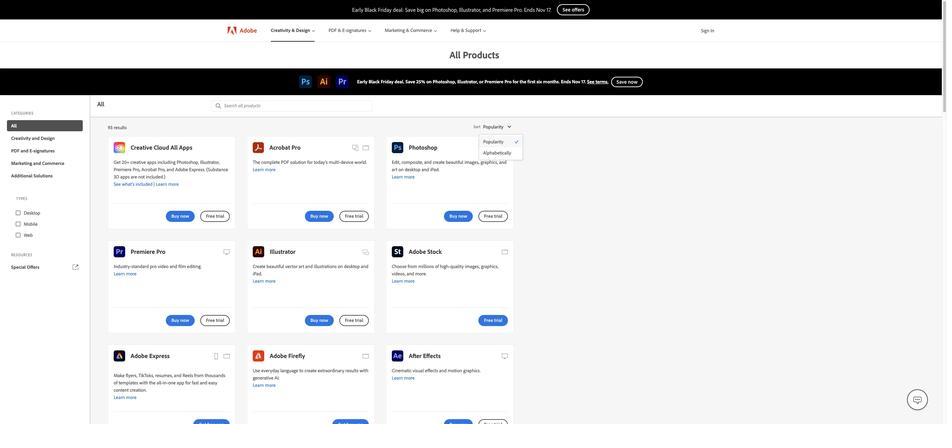 Task type: describe. For each thing, give the bounding box(es) containing it.
buy now for premiere pro
[[171, 318, 189, 324]]

93 results
[[108, 125, 127, 131]]

and left choose
[[361, 264, 369, 270]]

not
[[138, 174, 145, 180]]

commerce for marketing & commerce
[[411, 27, 432, 33]]

free inside adobe stock article
[[484, 318, 493, 324]]

create inside the use everyday language to create extraordinary results with generative ai. learn more
[[305, 368, 317, 374]]

world.
[[355, 159, 367, 166]]

save now link
[[612, 77, 643, 87]]

learn inside get 20+ creative apps including photoshop, illustrator, premiere pro, acrobat pro, and adobe express. (substance 3d apps are not included.) see what's included | learn more
[[156, 181, 167, 188]]

marketing & commerce
[[385, 27, 432, 33]]

1 pro, from the left
[[133, 167, 140, 173]]

ai.
[[275, 375, 280, 382]]

premiere inside get 20+ creative apps including photoshop, illustrator, premiere pro, acrobat pro, and adobe express. (substance 3d apps are not included.) see what's included | learn more
[[114, 167, 132, 173]]

and down alphabetically
[[499, 159, 507, 166]]

free trial button for photoshop
[[479, 211, 508, 222]]

stock
[[428, 248, 442, 256]]

trial for acrobat pro
[[355, 213, 364, 219]]

pdf and e-signatures
[[11, 148, 55, 154]]

2 pro, from the left
[[158, 167, 165, 173]]

0 vertical spatial illustrator,
[[459, 6, 482, 13]]

0 vertical spatial pro
[[505, 79, 512, 85]]

adobe link
[[221, 19, 264, 42]]

express
[[149, 352, 170, 360]]

premiere left pro.
[[493, 6, 513, 13]]

products
[[463, 49, 500, 61]]

more inside industry-standard pro video and film editing. learn more
[[126, 271, 137, 277]]

acrobat pro
[[270, 144, 301, 152]]

learn inside the edit, composite, and create beautiful images, graphics, and art on desktop and ipad. learn more
[[392, 174, 403, 180]]

video
[[158, 264, 169, 270]]

learn more link for illustrator
[[253, 278, 276, 285]]

on inside the edit, composite, and create beautiful images, graphics, and art on desktop and ipad. learn more
[[399, 167, 404, 173]]

images, inside the edit, composite, and create beautiful images, graphics, and art on desktop and ipad. learn more
[[465, 159, 480, 166]]

0 vertical spatial apps
[[147, 159, 157, 166]]

free trial button for acrobat pro
[[340, 211, 369, 222]]

web
[[24, 232, 33, 239]]

adobe firefly image
[[253, 351, 264, 362]]

complete
[[261, 159, 280, 166]]

2 horizontal spatial for
[[513, 79, 519, 85]]

20+
[[122, 159, 129, 166]]

are
[[131, 174, 137, 180]]

free for premiere pro
[[206, 318, 215, 324]]

save now
[[617, 78, 638, 85]]

black for early black friday deal: save big on photoshop, illustrator, and premiere pro. ends nov 17.
[[365, 6, 377, 13]]

use
[[253, 368, 260, 374]]

free trial inside creative cloud all apps article
[[206, 213, 224, 219]]

pdf and e-signatures link
[[7, 145, 83, 157]]

& for help
[[461, 27, 465, 33]]

buy for illustrator
[[311, 318, 318, 324]]

special offers link
[[7, 262, 83, 273]]

adobe inside get 20+ creative apps including photoshop, illustrator, premiere pro, acrobat pro, and adobe express. (substance 3d apps are not included.) see what's included | learn more
[[175, 167, 188, 173]]

0 vertical spatial photoshop,
[[433, 6, 458, 13]]

|
[[154, 181, 155, 188]]

after
[[409, 352, 422, 360]]

first
[[528, 79, 536, 85]]

thousands
[[205, 373, 225, 379]]

create
[[253, 264, 266, 270]]

deal.
[[395, 79, 405, 85]]

pdf for pdf & e-signatures
[[329, 27, 337, 33]]

0 horizontal spatial save
[[405, 6, 416, 13]]

templates
[[119, 380, 138, 386]]

flyers,
[[126, 373, 137, 379]]

0 horizontal spatial ends
[[524, 6, 535, 13]]

buy inside creative cloud all apps article
[[171, 213, 179, 219]]

ipad. inside create beautiful vector art and illustrations on desktop and ipad. learn more
[[253, 271, 262, 277]]

choose from millions of high-quality images, graphics, videos, and more. learn more
[[392, 264, 499, 285]]

3d
[[114, 174, 119, 180]]

more inside the edit, composite, and create beautiful images, graphics, and art on desktop and ipad. learn more
[[404, 174, 415, 180]]

photoshop
[[409, 144, 438, 152]]

see what's included link
[[114, 181, 153, 188]]

now for acrobat pro
[[319, 213, 328, 219]]

Search all products search field
[[212, 101, 373, 112]]

industry-
[[114, 264, 132, 270]]

language
[[281, 368, 298, 374]]

pdf inside the complete pdf solution for today's multi-device world. learn more
[[281, 159, 289, 166]]

use everyday language to create extraordinary results with generative ai. learn more
[[253, 368, 369, 389]]

creativity for creativity & design
[[271, 27, 291, 33]]

pdf & e-signatures button
[[322, 19, 378, 42]]

for inside make flyers, tiktoks, resumes, and reels from thousands of templates with the all-in-one app for fast and easy content creation. learn more
[[185, 380, 191, 386]]

pro for premiere pro
[[156, 248, 166, 256]]

sign in button
[[700, 25, 716, 37]]

buy now for illustrator
[[311, 318, 328, 324]]

to
[[300, 368, 304, 374]]

all inside tree item
[[11, 123, 17, 129]]

creative cloud all apps link
[[114, 142, 192, 153]]

and inside creativity and design link
[[32, 135, 40, 141]]

and inside industry-standard pro video and film editing. learn more
[[170, 264, 177, 270]]

beautiful inside the edit, composite, and create beautiful images, graphics, and art on desktop and ipad. learn more
[[446, 159, 464, 166]]

illustrator
[[270, 248, 296, 256]]

sort popularity
[[474, 124, 504, 130]]

0 horizontal spatial nov
[[536, 6, 546, 13]]

creativity for creativity and design
[[11, 135, 31, 141]]

acrobat inside get 20+ creative apps including photoshop, illustrator, premiere pro, acrobat pro, and adobe express. (substance 3d apps are not included.) see what's included | learn more
[[141, 167, 157, 173]]

help & support
[[451, 27, 481, 33]]

more inside get 20+ creative apps including photoshop, illustrator, premiere pro, acrobat pro, and adobe express. (substance 3d apps are not included.) see what's included | learn more
[[168, 181, 179, 188]]

after effects
[[409, 352, 441, 360]]

special offers
[[11, 264, 39, 271]]

acrobat pro article
[[247, 136, 375, 230]]

all link
[[7, 120, 83, 131]]

after effects image
[[392, 351, 403, 362]]

mobile
[[24, 221, 38, 227]]

learn inside make flyers, tiktoks, resumes, and reels from thousands of templates with the all-in-one app for fast and easy content creation. learn more
[[114, 395, 125, 401]]

apps
[[179, 144, 192, 152]]

graphics, inside choose from millions of high-quality images, graphics, videos, and more. learn more
[[481, 264, 499, 270]]

tree containing all
[[7, 108, 83, 182]]

1 vertical spatial nov
[[572, 79, 581, 85]]

multi-
[[329, 159, 341, 166]]

0 vertical spatial results
[[114, 125, 127, 131]]

adobe stock
[[409, 248, 442, 256]]

learn more link for adobe firefly
[[253, 383, 276, 389]]

creation.
[[130, 388, 147, 394]]

adobe firefly article
[[247, 345, 375, 425]]

free trial button for premiere pro
[[200, 316, 230, 327]]

and inside pdf and e-signatures link
[[21, 148, 28, 154]]

on right the big
[[425, 6, 431, 13]]

illustrations
[[314, 264, 337, 270]]

learn more link for after effects
[[392, 375, 415, 382]]

today's
[[314, 159, 328, 166]]

creative cloud all apps article
[[108, 136, 236, 230]]

types
[[16, 197, 27, 201]]

premiere pro image
[[114, 247, 125, 258]]

trial inside creative cloud all apps article
[[216, 213, 224, 219]]

special
[[11, 264, 26, 271]]

cinematic
[[392, 368, 412, 374]]

adobe firefly link
[[253, 351, 305, 362]]

resumes,
[[155, 373, 173, 379]]

after effects article
[[386, 345, 514, 425]]

creative cloud all apps
[[131, 144, 192, 152]]

more inside the use everyday language to create extraordinary results with generative ai. learn more
[[265, 383, 276, 389]]

app
[[177, 380, 184, 386]]

more inside choose from millions of high-quality images, graphics, videos, and more. learn more
[[404, 278, 415, 285]]

more inside cinematic visual effects and motion graphics. learn more
[[404, 375, 415, 382]]

friday for deal.
[[381, 79, 394, 85]]

desktop inside the edit, composite, and create beautiful images, graphics, and art on desktop and ipad. learn more
[[405, 167, 421, 173]]

free for photoshop
[[484, 213, 493, 219]]

free trial for acrobat pro
[[345, 213, 364, 219]]

more inside create beautiful vector art and illustrations on desktop and ipad. learn more
[[265, 278, 276, 285]]

create inside the edit, composite, and create beautiful images, graphics, and art on desktop and ipad. learn more
[[433, 159, 445, 166]]

beautiful inside create beautiful vector art and illustrations on desktop and ipad. learn more
[[267, 264, 284, 270]]

buy for photoshop
[[450, 213, 458, 219]]

creativity & design
[[271, 27, 310, 33]]

1 horizontal spatial ends
[[561, 79, 571, 85]]

solution
[[290, 159, 306, 166]]

now for illustrator
[[319, 318, 328, 324]]

e- for and
[[30, 148, 34, 154]]

adobe for adobe firefly
[[270, 352, 287, 360]]

vector
[[285, 264, 298, 270]]

additional solutions link
[[7, 170, 83, 182]]

fast
[[192, 380, 199, 386]]

and inside marketing and commerce link
[[33, 160, 41, 166]]

help
[[451, 27, 460, 33]]

acrobat inside article
[[270, 144, 290, 152]]

desktop inside create beautiful vector art and illustrations on desktop and ipad. learn more
[[344, 264, 360, 270]]

buy for premiere pro
[[171, 318, 179, 324]]

big
[[417, 6, 424, 13]]

make flyers, tiktoks, resumes, and reels from thousands of templates with the all-in-one app for fast and easy content creation. learn more
[[114, 373, 225, 401]]

popularity button
[[483, 121, 511, 133]]

and down composite,
[[422, 167, 429, 173]]

in-
[[163, 380, 168, 386]]

motion
[[448, 368, 462, 374]]

high-
[[440, 264, 450, 270]]

videos,
[[392, 271, 406, 277]]

premiere inside 'article'
[[131, 248, 155, 256]]

marketing for marketing and commerce
[[11, 160, 32, 166]]

and inside get 20+ creative apps including photoshop, illustrator, premiere pro, acrobat pro, and adobe express. (substance 3d apps are not included.) see what's included | learn more
[[167, 167, 174, 173]]

buy now for photoshop
[[450, 213, 468, 219]]

and inside cinematic visual effects and motion graphics. learn more
[[439, 368, 447, 374]]

buy now button for illustrator
[[305, 316, 334, 327]]

1 horizontal spatial 17.
[[582, 79, 586, 85]]

buy for acrobat pro
[[311, 213, 318, 219]]

pdf for pdf and e-signatures
[[11, 148, 20, 154]]

extraordinary
[[318, 368, 345, 374]]

from inside make flyers, tiktoks, resumes, and reels from thousands of templates with the all-in-one app for fast and easy content creation. learn more
[[194, 373, 204, 379]]

photoshop image
[[392, 142, 403, 153]]

free for illustrator
[[345, 318, 354, 324]]

in
[[711, 27, 715, 34]]

adobe for adobe stock
[[409, 248, 426, 256]]

buy now for acrobat pro
[[311, 213, 328, 219]]

creative
[[131, 159, 146, 166]]



Task type: vqa. For each thing, say whether or not it's contained in the screenshot.
can
no



Task type: locate. For each thing, give the bounding box(es) containing it.
graphics, down alphabetically
[[481, 159, 498, 166]]

adobe stock article
[[386, 241, 514, 334]]

1 & from the left
[[292, 27, 295, 33]]

learn down create
[[253, 278, 264, 285]]

0 horizontal spatial e-
[[30, 148, 34, 154]]

learn inside the complete pdf solution for today's multi-device world. learn more
[[253, 167, 264, 173]]

0 vertical spatial with
[[360, 368, 369, 374]]

learn down "generative"
[[253, 383, 264, 389]]

learn more link down complete
[[253, 167, 276, 173]]

0 vertical spatial acrobat
[[270, 144, 290, 152]]

friday left deal.
[[381, 79, 394, 85]]

pro up the solution
[[292, 144, 301, 152]]

more down cinematic
[[404, 375, 415, 382]]

easy
[[209, 380, 217, 386]]

ends right months.
[[561, 79, 571, 85]]

learn more link right '|'
[[156, 181, 179, 188]]

trial for premiere pro
[[216, 318, 224, 324]]

3 & from the left
[[406, 27, 410, 33]]

design for creativity and design
[[41, 135, 55, 141]]

0 horizontal spatial desktop
[[344, 264, 360, 270]]

1 horizontal spatial signatures
[[346, 27, 366, 33]]

0 horizontal spatial beautiful
[[267, 264, 284, 270]]

1 horizontal spatial acrobat
[[270, 144, 290, 152]]

images, down popularity list box
[[465, 159, 480, 166]]

now for premiere pro
[[180, 318, 189, 324]]

popularity right sort
[[483, 124, 504, 130]]

desktop right illustrations
[[344, 264, 360, 270]]

0 vertical spatial 17.
[[547, 6, 552, 13]]

2 horizontal spatial pro
[[505, 79, 512, 85]]

1 vertical spatial pro
[[292, 144, 301, 152]]

adobe stock image
[[392, 247, 403, 258]]

pro left first
[[505, 79, 512, 85]]

for inside the complete pdf solution for today's multi-device world. learn more
[[307, 159, 313, 166]]

2 vertical spatial pro
[[156, 248, 166, 256]]

trial inside adobe stock article
[[494, 318, 503, 324]]

edit, composite, and create beautiful images, graphics, and art on desktop and ipad. learn more
[[392, 159, 507, 180]]

0 horizontal spatial results
[[114, 125, 127, 131]]

0 vertical spatial desktop
[[405, 167, 421, 173]]

buy now button inside illustrator article
[[305, 316, 334, 327]]

ipad. down create
[[253, 271, 262, 277]]

signatures for pdf and e-signatures
[[34, 148, 55, 154]]

graphics, right the quality on the bottom of page
[[481, 264, 499, 270]]

and right effects
[[439, 368, 447, 374]]

Desktop checkbox
[[13, 208, 76, 219]]

save right terms.
[[617, 78, 627, 85]]

learn more link for premiere pro
[[114, 271, 137, 277]]

0 vertical spatial beautiful
[[446, 159, 464, 166]]

premiere pro article
[[108, 241, 236, 334]]

more down ai.
[[265, 383, 276, 389]]

1 horizontal spatial with
[[360, 368, 369, 374]]

for left today's
[[307, 159, 313, 166]]

on right illustrations
[[338, 264, 343, 270]]

& for marketing
[[406, 27, 410, 33]]

0 vertical spatial popularity
[[483, 124, 504, 130]]

0 vertical spatial marketing
[[385, 27, 405, 33]]

learn down edit,
[[392, 174, 403, 180]]

and left more.
[[407, 271, 414, 277]]

see for terms.
[[587, 79, 595, 85]]

buy inside illustrator article
[[311, 318, 318, 324]]

pro inside acrobat pro link
[[292, 144, 301, 152]]

acrobat up complete
[[270, 144, 290, 152]]

photoshop, inside get 20+ creative apps including photoshop, illustrator, premiere pro, acrobat pro, and adobe express. (substance 3d apps are not included.) see what's included | learn more
[[177, 159, 199, 166]]

1 vertical spatial ipad.
[[253, 271, 262, 277]]

0 vertical spatial images,
[[465, 159, 480, 166]]

2 horizontal spatial pdf
[[329, 27, 337, 33]]

0 horizontal spatial pro
[[156, 248, 166, 256]]

nov
[[536, 6, 546, 13], [572, 79, 581, 85]]

art inside create beautiful vector art and illustrations on desktop and ipad. learn more
[[299, 264, 304, 270]]

on right save 25% on the top left of the page
[[427, 79, 432, 85]]

1 horizontal spatial desktop
[[405, 167, 421, 173]]

0 vertical spatial creativity
[[271, 27, 291, 33]]

and up help & support 'popup button'
[[483, 6, 491, 13]]

1 vertical spatial beautiful
[[267, 264, 284, 270]]

with right extraordinary
[[360, 368, 369, 374]]

results right extraordinary
[[346, 368, 359, 374]]

and up pdf and e-signatures
[[32, 135, 40, 141]]

illustrator image
[[253, 247, 264, 258]]

of down make
[[114, 380, 118, 386]]

quality
[[450, 264, 464, 270]]

and left film
[[170, 264, 177, 270]]

and right "fast"
[[200, 380, 207, 386]]

& for pdf
[[338, 27, 341, 33]]

learn right '|'
[[156, 181, 167, 188]]

buy now inside creative cloud all apps article
[[171, 213, 189, 219]]

more down composite,
[[404, 174, 415, 180]]

apps right creative
[[147, 159, 157, 166]]

buy inside photoshop article
[[450, 213, 458, 219]]

2 vertical spatial for
[[185, 380, 191, 386]]

marketing & commerce button
[[378, 19, 444, 42]]

0 vertical spatial early
[[352, 6, 364, 13]]

learn more link down create
[[253, 278, 276, 285]]

with inside make flyers, tiktoks, resumes, and reels from thousands of templates with the all-in-one app for fast and easy content creation. learn more
[[139, 380, 148, 386]]

and
[[483, 6, 491, 13], [32, 135, 40, 141], [21, 148, 28, 154], [424, 159, 432, 166], [499, 159, 507, 166], [33, 160, 41, 166], [167, 167, 174, 173], [422, 167, 429, 173], [170, 264, 177, 270], [305, 264, 313, 270], [361, 264, 369, 270], [407, 271, 414, 277], [439, 368, 447, 374], [174, 373, 182, 379], [200, 380, 207, 386]]

buy now button inside creative cloud all apps article
[[166, 211, 195, 222]]

0 vertical spatial the
[[520, 79, 527, 85]]

creativity and design link
[[7, 133, 83, 144]]

included.)
[[146, 174, 165, 180]]

learn more link down the videos,
[[392, 278, 415, 285]]

buy now button for acrobat pro
[[305, 211, 334, 222]]

additional solutions
[[11, 173, 53, 179]]

17. right pro.
[[547, 6, 552, 13]]

free trial for photoshop
[[484, 213, 503, 219]]

sign in
[[701, 27, 715, 34]]

marketing for marketing & commerce
[[385, 27, 405, 33]]

free trial button inside adobe stock article
[[479, 316, 508, 327]]

from inside choose from millions of high-quality images, graphics, videos, and more. learn more
[[408, 264, 417, 270]]

1 horizontal spatial art
[[392, 167, 398, 173]]

graphics,
[[481, 159, 498, 166], [481, 264, 499, 270]]

ipad. down the photoshop
[[430, 167, 440, 173]]

popularity
[[483, 124, 504, 130], [483, 139, 504, 145]]

cloud
[[154, 144, 169, 152]]

illustrator article
[[247, 241, 375, 334]]

2 popularity from the top
[[483, 139, 504, 145]]

0 vertical spatial signatures
[[346, 27, 366, 33]]

learn down the
[[253, 167, 264, 173]]

0 horizontal spatial with
[[139, 380, 148, 386]]

premiere right or
[[485, 79, 504, 85]]

results right 93
[[114, 125, 127, 131]]

1 horizontal spatial pdf
[[281, 159, 289, 166]]

tree
[[7, 108, 83, 182]]

desktop
[[24, 210, 40, 216]]

now inside photoshop article
[[459, 213, 468, 219]]

signatures inside popup button
[[346, 27, 366, 33]]

4 & from the left
[[461, 27, 465, 33]]

creativity inside 'dropdown button'
[[271, 27, 291, 33]]

with
[[360, 368, 369, 374], [139, 380, 148, 386]]

1 vertical spatial with
[[139, 380, 148, 386]]

1 horizontal spatial creativity
[[271, 27, 291, 33]]

black for early black friday deal. save 25% on photoshop, illustrator, or premiere pro for the first six months. ends nov 17. see terms.
[[369, 79, 380, 85]]

months.
[[543, 79, 560, 85]]

more inside the complete pdf solution for today's multi-device world. learn more
[[265, 167, 276, 173]]

and left illustrations
[[305, 264, 313, 270]]

early
[[352, 6, 364, 13], [357, 79, 368, 85]]

results inside the use everyday language to create extraordinary results with generative ai. learn more
[[346, 368, 359, 374]]

1 vertical spatial creativity
[[11, 135, 31, 141]]

premiere down 20+
[[114, 167, 132, 173]]

pro for acrobat pro
[[292, 144, 301, 152]]

trial inside photoshop article
[[494, 213, 503, 219]]

free trial inside adobe stock article
[[484, 318, 503, 324]]

learn more link for acrobat pro
[[253, 167, 276, 173]]

1 horizontal spatial apps
[[147, 159, 157, 166]]

1 popularity from the top
[[483, 124, 504, 130]]

0 horizontal spatial creativity
[[11, 135, 31, 141]]

film
[[178, 264, 186, 270]]

1 horizontal spatial e-
[[342, 27, 346, 33]]

or
[[479, 79, 484, 85]]

what's
[[122, 181, 135, 188]]

illustrator, up support
[[459, 6, 482, 13]]

learn more link down edit,
[[392, 174, 415, 180]]

design inside 'dropdown button'
[[296, 27, 310, 33]]

ends
[[524, 6, 535, 13], [561, 79, 571, 85]]

save 25%
[[406, 79, 425, 85]]

nov right pro.
[[536, 6, 546, 13]]

content
[[114, 388, 129, 394]]

learn more link down "generative"
[[253, 383, 276, 389]]

1 vertical spatial for
[[307, 159, 313, 166]]

learn inside choose from millions of high-quality images, graphics, videos, and more. learn more
[[392, 278, 403, 285]]

express. (substance
[[189, 167, 228, 173]]

illustrator, inside get 20+ creative apps including photoshop, illustrator, premiere pro, acrobat pro, and adobe express. (substance 3d apps are not included.) see what's included | learn more
[[200, 159, 220, 166]]

0 horizontal spatial the
[[149, 380, 156, 386]]

images, inside choose from millions of high-quality images, graphics, videos, and more. learn more
[[465, 264, 480, 270]]

1 vertical spatial ends
[[561, 79, 571, 85]]

1 horizontal spatial results
[[346, 368, 359, 374]]

adobe express
[[131, 352, 170, 360]]

choose
[[392, 264, 407, 270]]

commerce for marketing and commerce
[[42, 160, 64, 166]]

1 vertical spatial acrobat
[[141, 167, 157, 173]]

1 horizontal spatial of
[[435, 264, 439, 270]]

popularity inside list box
[[483, 139, 504, 145]]

photoshop, down apps
[[177, 159, 199, 166]]

free for acrobat pro
[[345, 213, 354, 219]]

solutions
[[34, 173, 53, 179]]

2 vertical spatial illustrator,
[[200, 159, 220, 166]]

sort
[[474, 124, 481, 129]]

now inside creative cloud all apps article
[[180, 213, 189, 219]]

premiere pro
[[131, 248, 166, 256]]

categories
[[11, 111, 34, 116]]

0 vertical spatial nov
[[536, 6, 546, 13]]

buy now button for premiere pro
[[166, 316, 195, 327]]

0 horizontal spatial of
[[114, 380, 118, 386]]

learn inside cinematic visual effects and motion graphics. learn more
[[392, 375, 403, 382]]

save left the big
[[405, 6, 416, 13]]

from up more.
[[408, 264, 417, 270]]

and down the photoshop
[[424, 159, 432, 166]]

art inside the edit, composite, and create beautiful images, graphics, and art on desktop and ipad. learn more
[[392, 167, 398, 173]]

more down creation.
[[126, 395, 137, 401]]

1 horizontal spatial from
[[408, 264, 417, 270]]

1 horizontal spatial beautiful
[[446, 159, 464, 166]]

see inside get 20+ creative apps including photoshop, illustrator, premiere pro, acrobat pro, and adobe express. (substance 3d apps are not included.) see what's included | learn more
[[114, 181, 121, 188]]

friday
[[378, 6, 392, 13], [381, 79, 394, 85]]

0 horizontal spatial from
[[194, 373, 204, 379]]

premiere
[[493, 6, 513, 13], [485, 79, 504, 85], [114, 167, 132, 173], [131, 248, 155, 256]]

see down the 3d
[[114, 181, 121, 188]]

0 horizontal spatial create
[[305, 368, 317, 374]]

on inside create beautiful vector art and illustrations on desktop and ipad. learn more
[[338, 264, 343, 270]]

effects
[[425, 368, 438, 374]]

illustrator, left or
[[457, 79, 478, 85]]

learn down cinematic
[[392, 375, 403, 382]]

1 horizontal spatial ipad.
[[430, 167, 440, 173]]

pro
[[150, 264, 157, 270]]

1 vertical spatial photoshop,
[[433, 79, 456, 85]]

more down the videos,
[[404, 278, 415, 285]]

friday left the deal: at the top left of page
[[378, 6, 392, 13]]

learn more link for adobe express
[[114, 395, 137, 401]]

firefly
[[289, 352, 305, 360]]

free trial button
[[200, 211, 230, 222], [340, 211, 369, 222], [479, 211, 508, 222], [200, 316, 230, 327], [340, 316, 369, 327], [479, 316, 508, 327]]

learn more link for adobe stock
[[392, 278, 415, 285]]

free inside creative cloud all apps article
[[206, 213, 215, 219]]

free trial for illustrator
[[345, 318, 364, 324]]

1 vertical spatial commerce
[[42, 160, 64, 166]]

on down edit,
[[399, 167, 404, 173]]

black
[[365, 6, 377, 13], [369, 79, 380, 85]]

learn inside the use everyday language to create extraordinary results with generative ai. learn more
[[253, 383, 264, 389]]

1 vertical spatial design
[[41, 135, 55, 141]]

the left all- at the bottom left of the page
[[149, 380, 156, 386]]

free trial inside photoshop article
[[484, 213, 503, 219]]

free trial button for illustrator
[[340, 316, 369, 327]]

all tree item
[[7, 120, 83, 131]]

learn down content
[[114, 395, 125, 401]]

photoshop,
[[433, 6, 458, 13], [433, 79, 456, 85], [177, 159, 199, 166]]

visual
[[413, 368, 424, 374]]

1 vertical spatial popularity
[[483, 139, 504, 145]]

art right vector
[[299, 264, 304, 270]]

pro up video
[[156, 248, 166, 256]]

buy now inside photoshop article
[[450, 213, 468, 219]]

0 vertical spatial e-
[[342, 27, 346, 33]]

creative
[[131, 144, 152, 152]]

acrobat up included.)
[[141, 167, 157, 173]]

& for creativity
[[292, 27, 295, 33]]

17. left 'see terms.' link
[[582, 79, 586, 85]]

acrobat pro image
[[253, 142, 264, 153]]

1 horizontal spatial pro,
[[158, 167, 165, 173]]

learn more link down cinematic
[[392, 375, 415, 382]]

0 vertical spatial create
[[433, 159, 445, 166]]

buy now button inside "acrobat pro" article
[[305, 211, 334, 222]]

1 vertical spatial see
[[114, 181, 121, 188]]

terms.
[[596, 79, 609, 85]]

adobe for adobe express
[[131, 352, 148, 360]]

popularity list box
[[479, 136, 523, 159]]

0 vertical spatial save
[[405, 6, 416, 13]]

free trial
[[206, 213, 224, 219], [345, 213, 364, 219], [484, 213, 503, 219], [206, 318, 224, 324], [345, 318, 364, 324], [484, 318, 503, 324]]

get
[[114, 159, 121, 166]]

buy now button for photoshop
[[444, 211, 473, 222]]

buy now inside "acrobat pro" article
[[311, 213, 328, 219]]

1 vertical spatial images,
[[465, 264, 480, 270]]

the
[[253, 159, 260, 166]]

learn more link for photoshop
[[392, 174, 415, 180]]

marketing up the additional
[[11, 160, 32, 166]]

1 vertical spatial signatures
[[34, 148, 55, 154]]

buy now button inside premiere pro 'article'
[[166, 316, 195, 327]]

with down tiktoks,
[[139, 380, 148, 386]]

signatures
[[346, 27, 366, 33], [34, 148, 55, 154]]

desktop down composite,
[[405, 167, 421, 173]]

more down create
[[265, 278, 276, 285]]

and up the app
[[174, 373, 182, 379]]

everyday
[[261, 368, 279, 374]]

and down pdf and e-signatures
[[33, 160, 41, 166]]

buy now inside premiere pro 'article'
[[171, 318, 189, 324]]

early for early black friday deal. save 25% on photoshop, illustrator, or premiere pro for the first six months. ends nov 17. see terms.
[[357, 79, 368, 85]]

free trial inside premiere pro 'article'
[[206, 318, 224, 324]]

free trial inside illustrator article
[[345, 318, 364, 324]]

creativity
[[271, 27, 291, 33], [11, 135, 31, 141]]

0 horizontal spatial see
[[114, 181, 121, 188]]

more down the industry-
[[126, 271, 137, 277]]

e-
[[342, 27, 346, 33], [30, 148, 34, 154]]

1 vertical spatial e-
[[30, 148, 34, 154]]

marketing and commerce
[[11, 160, 64, 166]]

now for photoshop
[[459, 213, 468, 219]]

early for early black friday deal: save big on photoshop, illustrator, and premiere pro. ends nov 17.
[[352, 6, 364, 13]]

buy now inside illustrator article
[[311, 318, 328, 324]]

including
[[158, 159, 176, 166]]

learn inside create beautiful vector art and illustrations on desktop and ipad. learn more
[[253, 278, 264, 285]]

free inside premiere pro 'article'
[[206, 318, 215, 324]]

now inside illustrator article
[[319, 318, 328, 324]]

1 vertical spatial graphics,
[[481, 264, 499, 270]]

17.
[[547, 6, 552, 13], [582, 79, 586, 85]]

1 horizontal spatial nov
[[572, 79, 581, 85]]

graphics.
[[463, 368, 481, 374]]

more right '|'
[[168, 181, 179, 188]]

0 vertical spatial pdf
[[329, 27, 337, 33]]

more.
[[415, 271, 427, 277]]

0 horizontal spatial apps
[[120, 174, 130, 180]]

black left deal.
[[369, 79, 380, 85]]

learn inside industry-standard pro video and film editing. learn more
[[114, 271, 125, 277]]

0 vertical spatial ipad.
[[430, 167, 440, 173]]

generative
[[253, 375, 274, 382]]

early black friday deal. save 25% on photoshop, illustrator, or premiere pro for the first six months. ends nov 17. see terms.
[[357, 79, 609, 85]]

pdf
[[329, 27, 337, 33], [11, 148, 20, 154], [281, 159, 289, 166]]

see terms. link
[[587, 79, 609, 85]]

create right the to
[[305, 368, 317, 374]]

friday for deal:
[[378, 6, 392, 13]]

design for creativity & design
[[296, 27, 310, 33]]

photoshop article
[[386, 136, 514, 230]]

illustrator, up express. (substance
[[200, 159, 220, 166]]

e- for &
[[342, 27, 346, 33]]

1 vertical spatial pdf
[[11, 148, 20, 154]]

buy inside "acrobat pro" article
[[311, 213, 318, 219]]

trial inside premiere pro 'article'
[[216, 318, 224, 324]]

graphics, inside the edit, composite, and create beautiful images, graphics, and art on desktop and ipad. learn more
[[481, 159, 498, 166]]

learn more link inside adobe express article
[[114, 395, 137, 401]]

for left first
[[513, 79, 519, 85]]

composite,
[[402, 159, 423, 166]]

get 20+ creative apps including photoshop, illustrator, premiere pro, acrobat pro, and adobe express. (substance 3d apps are not included.) see what's included | learn more
[[114, 159, 228, 188]]

1 vertical spatial of
[[114, 380, 118, 386]]

commerce down pdf and e-signatures link
[[42, 160, 64, 166]]

adobe express image
[[114, 351, 125, 362]]

commerce inside marketing and commerce link
[[42, 160, 64, 166]]

pro, down including
[[158, 167, 165, 173]]

0 horizontal spatial 17.
[[547, 6, 552, 13]]

and inside choose from millions of high-quality images, graphics, videos, and more. learn more
[[407, 271, 414, 277]]

e- inside popup button
[[342, 27, 346, 33]]

support
[[466, 27, 481, 33]]

design inside tree
[[41, 135, 55, 141]]

creative cloud all apps image
[[114, 142, 125, 153]]

editing.
[[187, 264, 202, 270]]

0 vertical spatial from
[[408, 264, 417, 270]]

acrobat
[[270, 144, 290, 152], [141, 167, 157, 173]]

see for what's
[[114, 181, 121, 188]]

art down edit,
[[392, 167, 398, 173]]

creativity inside tree
[[11, 135, 31, 141]]

for left "fast"
[[185, 380, 191, 386]]

signatures for pdf & e-signatures
[[346, 27, 366, 33]]

1 horizontal spatial save
[[617, 78, 627, 85]]

1 vertical spatial art
[[299, 264, 304, 270]]

make
[[114, 373, 125, 379]]

marketing and commerce link
[[7, 158, 83, 169]]

images, right the quality on the bottom of page
[[465, 264, 480, 270]]

more down complete
[[265, 167, 276, 173]]

photoshop link
[[392, 142, 438, 153]]

1 vertical spatial save
[[617, 78, 627, 85]]

create
[[433, 159, 445, 166], [305, 368, 317, 374]]

1 horizontal spatial pro
[[292, 144, 301, 152]]

0 vertical spatial of
[[435, 264, 439, 270]]

buy inside premiere pro 'article'
[[171, 318, 179, 324]]

adobe express article
[[108, 345, 236, 425]]

1 horizontal spatial create
[[433, 159, 445, 166]]

0 horizontal spatial commerce
[[42, 160, 64, 166]]

adobe stock link
[[392, 247, 442, 258]]

trial for photoshop
[[494, 213, 503, 219]]

1 vertical spatial illustrator,
[[457, 79, 478, 85]]

ipad.
[[430, 167, 440, 173], [253, 271, 262, 277]]

2 & from the left
[[338, 27, 341, 33]]

nov left 'see terms.' link
[[572, 79, 581, 85]]

pro,
[[133, 167, 140, 173], [158, 167, 165, 173]]

the inside make flyers, tiktoks, resumes, and reels from thousands of templates with the all-in-one app for fast and easy content creation. learn more
[[149, 380, 156, 386]]

1 horizontal spatial see
[[587, 79, 595, 85]]

photoshop, right save 25% on the top left of the page
[[433, 79, 456, 85]]

marketing
[[385, 27, 405, 33], [11, 160, 32, 166]]

& inside 'popup button'
[[461, 27, 465, 33]]

2 vertical spatial pdf
[[281, 159, 289, 166]]

0 vertical spatial art
[[392, 167, 398, 173]]

1 vertical spatial the
[[149, 380, 156, 386]]

signatures inside tree
[[34, 148, 55, 154]]

learn
[[253, 167, 264, 173], [392, 174, 403, 180], [156, 181, 167, 188], [114, 271, 125, 277], [253, 278, 264, 285], [392, 278, 403, 285], [392, 375, 403, 382], [253, 383, 264, 389], [114, 395, 125, 401]]

free trial for premiere pro
[[206, 318, 224, 324]]

learn more link down content
[[114, 395, 137, 401]]

see
[[587, 79, 595, 85], [114, 181, 121, 188]]

trial for illustrator
[[355, 318, 364, 324]]

apps
[[147, 159, 157, 166], [120, 174, 130, 180]]

1 vertical spatial black
[[369, 79, 380, 85]]

0 vertical spatial commerce
[[411, 27, 432, 33]]

and down creativity and design at the left top of the page
[[21, 148, 28, 154]]

1 horizontal spatial for
[[307, 159, 313, 166]]

adobe express link
[[114, 351, 170, 362]]

with inside the use everyday language to create extraordinary results with generative ai. learn more
[[360, 368, 369, 374]]

1 vertical spatial from
[[194, 373, 204, 379]]

device
[[341, 159, 354, 166]]

all inside article
[[171, 144, 178, 152]]

1 vertical spatial apps
[[120, 174, 130, 180]]

more inside make flyers, tiktoks, resumes, and reels from thousands of templates with the all-in-one app for fast and easy content creation. learn more
[[126, 395, 137, 401]]

0 horizontal spatial ipad.
[[253, 271, 262, 277]]

now inside "acrobat pro" article
[[319, 213, 328, 219]]

marketing down the deal: at the top left of page
[[385, 27, 405, 33]]

Mobile checkbox
[[13, 219, 76, 230]]

of left 'high-' on the bottom left of page
[[435, 264, 439, 270]]

six
[[537, 79, 542, 85]]

free inside "acrobat pro" article
[[345, 213, 354, 219]]

see left terms.
[[587, 79, 595, 85]]

1 vertical spatial early
[[357, 79, 368, 85]]

premiere pro link
[[114, 247, 166, 258]]

0 vertical spatial ends
[[524, 6, 535, 13]]

black left the deal: at the top left of page
[[365, 6, 377, 13]]

of inside make flyers, tiktoks, resumes, and reels from thousands of templates with the all-in-one app for fast and easy content creation. learn more
[[114, 380, 118, 386]]

trial inside illustrator article
[[355, 318, 364, 324]]

all products
[[450, 49, 500, 61]]

&
[[292, 27, 295, 33], [338, 27, 341, 33], [406, 27, 410, 33], [461, 27, 465, 33]]

create down the photoshop
[[433, 159, 445, 166]]

ipad. inside the edit, composite, and create beautiful images, graphics, and art on desktop and ipad. learn more
[[430, 167, 440, 173]]

popularity up alphabetically
[[483, 139, 504, 145]]

trial
[[216, 213, 224, 219], [355, 213, 364, 219], [494, 213, 503, 219], [216, 318, 224, 324], [355, 318, 364, 324], [494, 318, 503, 324]]

Web checkbox
[[13, 230, 76, 241]]

the left first
[[520, 79, 527, 85]]

photoshop, up help
[[433, 6, 458, 13]]

of inside choose from millions of high-quality images, graphics, videos, and more. learn more
[[435, 264, 439, 270]]

pdf inside popup button
[[329, 27, 337, 33]]

all
[[450, 49, 461, 61], [97, 100, 104, 108], [11, 123, 17, 129], [171, 144, 178, 152]]

trial inside "acrobat pro" article
[[355, 213, 364, 219]]



